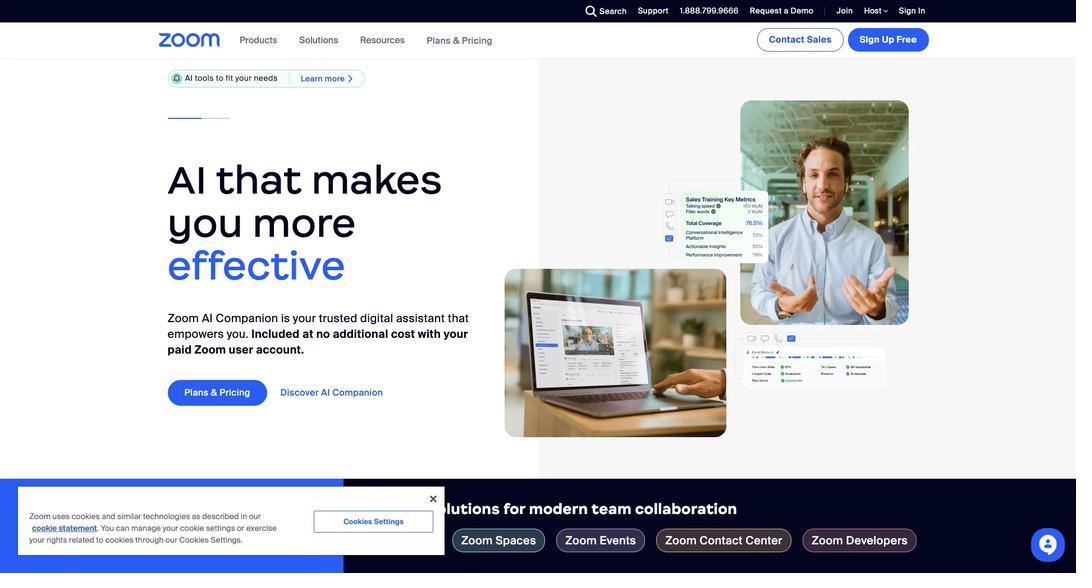 Task type: describe. For each thing, give the bounding box(es) containing it.
resources button
[[360, 22, 410, 58]]

zoom events
[[565, 533, 636, 548]]

request a demo
[[750, 6, 814, 16]]

sign in
[[899, 6, 925, 16]]

you
[[101, 523, 114, 533]]

meetings navigation
[[755, 22, 931, 54]]

join link left 'host'
[[828, 0, 856, 22]]

events
[[600, 533, 636, 548]]

zoom events tab
[[556, 529, 645, 552]]

effective
[[168, 242, 345, 290]]

empowers
[[168, 327, 224, 341]]

zoom uses cookies and similar technologies as described in our cookie statement
[[29, 511, 261, 533]]

ai inside ai that makes you more
[[168, 155, 207, 204]]

makes
[[312, 155, 442, 204]]

zoom for zoom uses cookies and similar technologies as described in our cookie statement
[[29, 511, 51, 521]]

your for .  you can manage your cookie settings or exercise your rights related to cookies through our cookies settings.
[[163, 523, 178, 533]]

plans & pricing inside product information navigation
[[427, 35, 492, 46]]

zoom for zoom contact center
[[665, 533, 697, 548]]

for
[[503, 500, 525, 518]]

that inside ai that makes you more
[[216, 155, 302, 204]]

host
[[864, 6, 883, 16]]

assistant
[[396, 311, 445, 326]]

learn
[[301, 73, 323, 83]]

cookie inside 'zoom uses cookies and similar technologies as described in our cookie statement'
[[32, 523, 57, 533]]

discover
[[280, 387, 319, 399]]

solutions button
[[299, 22, 343, 58]]

companion for zoom
[[216, 311, 278, 326]]

.
[[97, 523, 99, 533]]

plans & pricing inside main content
[[184, 387, 250, 399]]

your for zoom ai companion is your trusted digital assistant that empowers you.
[[293, 311, 316, 326]]

you
[[168, 198, 243, 247]]

zoom inside included at no additional cost with your paid zoom user account.
[[195, 342, 226, 357]]

& inside product information navigation
[[453, 35, 460, 46]]

your left rights at bottom
[[29, 535, 45, 545]]

exercise
[[246, 523, 277, 533]]

tools
[[195, 73, 214, 83]]

digital
[[360, 311, 393, 326]]

zoom logo image
[[159, 33, 220, 47]]

sales
[[807, 34, 832, 45]]

resources
[[360, 34, 405, 46]]

in
[[918, 6, 925, 16]]

& inside main content
[[211, 387, 217, 399]]

similar
[[117, 511, 141, 521]]

related
[[69, 535, 94, 545]]

cookies settings button
[[314, 511, 433, 533]]

as
[[192, 511, 200, 521]]

cookie statement link
[[32, 523, 97, 533]]

plans inside product information navigation
[[427, 35, 451, 46]]

solutions
[[428, 500, 500, 518]]

collaboration
[[635, 500, 737, 518]]

join
[[837, 6, 853, 16]]

search
[[600, 6, 627, 16]]

cookie inside .  you can manage your cookie settings or exercise your rights related to cookies through our cookies settings.
[[180, 523, 204, 533]]

learn more
[[301, 73, 345, 83]]

0 vertical spatial zoom interface icon image
[[546, 179, 768, 263]]

products
[[240, 34, 277, 46]]

ai tools to fit your needs
[[185, 73, 278, 83]]

zoom developers
[[812, 533, 908, 548]]

settings
[[206, 523, 235, 533]]

in
[[241, 511, 247, 521]]

cost
[[391, 327, 415, 341]]

modern
[[529, 500, 588, 518]]

contact sales link
[[757, 28, 843, 52]]

our inside 'zoom uses cookies and similar technologies as described in our cookie statement'
[[249, 511, 261, 521]]

our inside .  you can manage your cookie settings or exercise your rights related to cookies through our cookies settings.
[[165, 535, 177, 545]]

to inside .  you can manage your cookie settings or exercise your rights related to cookies through our cookies settings.
[[96, 535, 103, 545]]

sign up free
[[860, 34, 917, 45]]

free
[[897, 34, 917, 45]]

flexible
[[366, 500, 425, 518]]

zoom for zoom spaces
[[461, 533, 493, 548]]

trusted
[[319, 311, 357, 326]]

spaces
[[496, 533, 536, 548]]

0 vertical spatial more
[[325, 73, 345, 83]]

1 vertical spatial plans
[[184, 387, 208, 399]]

through
[[135, 535, 164, 545]]

zoom for zoom developers
[[812, 533, 843, 548]]

more inside ai that makes you more
[[253, 198, 356, 247]]

developers
[[846, 533, 908, 548]]

privacy alert dialog
[[18, 487, 445, 555]]

product information navigation
[[231, 22, 501, 59]]

contact sales
[[769, 34, 832, 45]]

your for ai tools to fit your needs
[[235, 73, 252, 83]]

search button
[[577, 0, 629, 22]]

at
[[302, 327, 313, 341]]

products button
[[240, 22, 282, 58]]

technologies
[[143, 511, 190, 521]]



Task type: locate. For each thing, give the bounding box(es) containing it.
or
[[237, 523, 244, 533]]

1 horizontal spatial sign
[[899, 6, 916, 16]]

1 horizontal spatial our
[[249, 511, 261, 521]]

1 vertical spatial cookies
[[105, 535, 133, 545]]

ai that makes you more
[[168, 155, 442, 247]]

can
[[116, 523, 129, 533]]

a
[[784, 6, 789, 16]]

cookie
[[32, 523, 57, 533], [180, 523, 204, 533]]

zoom developers tab
[[803, 529, 917, 552]]

0 horizontal spatial contact
[[700, 533, 743, 548]]

0 horizontal spatial cookies
[[179, 535, 209, 545]]

your inside included at no additional cost with your paid zoom user account.
[[444, 327, 468, 341]]

1 horizontal spatial cookies
[[343, 517, 372, 526]]

0 vertical spatial to
[[216, 73, 224, 83]]

your up at
[[293, 311, 316, 326]]

zoom inside tab
[[812, 533, 843, 548]]

contact down a
[[769, 34, 805, 45]]

zoom left developers
[[812, 533, 843, 548]]

rights
[[47, 535, 67, 545]]

your right with
[[444, 327, 468, 341]]

zoom
[[168, 311, 199, 326], [195, 342, 226, 357], [29, 511, 51, 521], [461, 533, 493, 548], [565, 533, 597, 548], [665, 533, 697, 548], [812, 533, 843, 548]]

zoom spaces tab
[[452, 529, 545, 552]]

contact inside meetings navigation
[[769, 34, 805, 45]]

contact left center
[[700, 533, 743, 548]]

pricing inside product information navigation
[[462, 35, 492, 46]]

1 horizontal spatial companion
[[332, 387, 383, 399]]

1 horizontal spatial pricing
[[462, 35, 492, 46]]

zoom spaces
[[461, 533, 536, 548]]

manage
[[131, 523, 161, 533]]

1 vertical spatial cookies
[[179, 535, 209, 545]]

0 horizontal spatial plans
[[184, 387, 208, 399]]

your right fit
[[235, 73, 252, 83]]

0 vertical spatial cookies
[[343, 517, 372, 526]]

0 horizontal spatial cookies
[[72, 511, 100, 521]]

plans
[[427, 35, 451, 46], [184, 387, 208, 399]]

banner
[[145, 22, 931, 59]]

sign for sign up free
[[860, 34, 880, 45]]

settings.
[[211, 535, 243, 545]]

companion
[[216, 311, 278, 326], [332, 387, 383, 399]]

zoom for zoom ai companion is your trusted digital assistant that empowers you.
[[168, 311, 199, 326]]

request
[[750, 6, 782, 16]]

zoom inside tab
[[665, 533, 697, 548]]

right image
[[345, 74, 356, 83]]

contact
[[769, 34, 805, 45], [700, 533, 743, 548]]

zoom down solutions
[[461, 533, 493, 548]]

plans & pricing link
[[427, 35, 492, 46], [427, 35, 492, 46], [168, 380, 267, 406]]

1 vertical spatial to
[[96, 535, 103, 545]]

1 vertical spatial zoom interface icon image
[[734, 332, 885, 388]]

0 vertical spatial that
[[216, 155, 302, 204]]

to inside main content
[[216, 73, 224, 83]]

0 horizontal spatial that
[[216, 155, 302, 204]]

cookie down "as"
[[180, 523, 204, 533]]

1 vertical spatial our
[[165, 535, 177, 545]]

zoom left uses
[[29, 511, 51, 521]]

sign in link
[[891, 0, 931, 22], [899, 6, 925, 16]]

contact inside tab
[[700, 533, 743, 548]]

to down .
[[96, 535, 103, 545]]

paid
[[168, 342, 192, 357]]

discover ai companion link
[[280, 380, 400, 406]]

0 horizontal spatial sign
[[860, 34, 880, 45]]

0 vertical spatial cookies
[[72, 511, 100, 521]]

zoom interface icon image
[[546, 179, 768, 263], [734, 332, 885, 388]]

0 vertical spatial plans & pricing
[[427, 35, 492, 46]]

cookies inside 'zoom uses cookies and similar technologies as described in our cookie statement'
[[72, 511, 100, 521]]

you.
[[227, 327, 249, 341]]

additional
[[333, 327, 388, 341]]

zoom ai companion is your trusted digital assistant that empowers you.
[[168, 311, 469, 341]]

is
[[281, 311, 290, 326]]

1.888.799.9666 button
[[671, 0, 741, 22], [680, 6, 739, 16]]

zoom inside 'zoom uses cookies and similar technologies as described in our cookie statement'
[[29, 511, 51, 521]]

cookies
[[343, 517, 372, 526], [179, 535, 209, 545]]

0 horizontal spatial to
[[96, 535, 103, 545]]

cookies up statement
[[72, 511, 100, 521]]

sign
[[899, 6, 916, 16], [860, 34, 880, 45]]

sign for sign in
[[899, 6, 916, 16]]

1 horizontal spatial &
[[453, 35, 460, 46]]

0 vertical spatial our
[[249, 511, 261, 521]]

cookies inside button
[[343, 517, 372, 526]]

discover ai companion
[[280, 387, 383, 399]]

included
[[251, 327, 300, 341]]

pricing
[[462, 35, 492, 46], [220, 387, 250, 399]]

ai
[[185, 73, 193, 83], [168, 155, 207, 204], [202, 311, 213, 326], [321, 387, 330, 399]]

1 vertical spatial &
[[211, 387, 217, 399]]

sign up free button
[[848, 28, 929, 52]]

0 vertical spatial pricing
[[462, 35, 492, 46]]

main content containing ai that makes you more
[[0, 22, 1076, 573]]

zoom for zoom events
[[565, 533, 597, 548]]

zoom down "empowers"
[[195, 342, 226, 357]]

up
[[882, 34, 894, 45]]

zoom contact center
[[665, 533, 782, 548]]

1 horizontal spatial cookie
[[180, 523, 204, 533]]

zoom up "empowers"
[[168, 311, 199, 326]]

zoom inside "tab"
[[461, 533, 493, 548]]

cookies inside .  you can manage your cookie settings or exercise your rights related to cookies through our cookies settings.
[[105, 535, 133, 545]]

described
[[202, 511, 239, 521]]

0 horizontal spatial companion
[[216, 311, 278, 326]]

to
[[216, 73, 224, 83], [96, 535, 103, 545]]

center
[[745, 533, 782, 548]]

demo
[[791, 6, 814, 16]]

your inside the zoom ai companion is your trusted digital assistant that empowers you.
[[293, 311, 316, 326]]

our
[[249, 511, 261, 521], [165, 535, 177, 545]]

more
[[325, 73, 345, 83], [253, 198, 356, 247]]

plans down paid
[[184, 387, 208, 399]]

support link
[[629, 0, 671, 22], [638, 6, 669, 16]]

banner containing contact sales
[[145, 22, 931, 59]]

main content
[[0, 22, 1076, 573]]

1 horizontal spatial that
[[448, 311, 469, 326]]

cookies settings
[[343, 517, 404, 526]]

cookies left settings
[[343, 517, 372, 526]]

1 cookie from the left
[[32, 523, 57, 533]]

plans right resources dropdown button
[[427, 35, 451, 46]]

user
[[229, 342, 253, 357]]

zoom left events
[[565, 533, 597, 548]]

zoom down 'collaboration'
[[665, 533, 697, 548]]

host button
[[864, 6, 888, 16]]

account.
[[256, 342, 304, 357]]

solutions
[[299, 34, 338, 46]]

and
[[102, 511, 115, 521]]

1 vertical spatial that
[[448, 311, 469, 326]]

2 cookie from the left
[[180, 523, 204, 533]]

that inside the zoom ai companion is your trusted digital assistant that empowers you.
[[448, 311, 469, 326]]

1 vertical spatial more
[[253, 198, 356, 247]]

0 horizontal spatial &
[[211, 387, 217, 399]]

your
[[235, 73, 252, 83], [293, 311, 316, 326], [444, 327, 468, 341], [163, 523, 178, 533], [29, 535, 45, 545]]

no
[[316, 327, 330, 341]]

.  you can manage your cookie settings or exercise your rights related to cookies through our cookies settings.
[[29, 523, 277, 545]]

0 horizontal spatial our
[[165, 535, 177, 545]]

included at no additional cost with your paid zoom user account.
[[168, 327, 468, 357]]

pricing inside main content
[[220, 387, 250, 399]]

flexible solutions for modern team collaboration tab list
[[366, 529, 1054, 552]]

with
[[418, 327, 441, 341]]

1 vertical spatial companion
[[332, 387, 383, 399]]

fit
[[226, 73, 233, 83]]

cookies down 'can'
[[105, 535, 133, 545]]

needs
[[254, 73, 278, 83]]

sign inside button
[[860, 34, 880, 45]]

1 horizontal spatial plans
[[427, 35, 451, 46]]

1 horizontal spatial plans & pricing
[[427, 35, 492, 46]]

companion for discover
[[332, 387, 383, 399]]

1 vertical spatial plans & pricing
[[184, 387, 250, 399]]

0 vertical spatial companion
[[216, 311, 278, 326]]

zoom contact center tab
[[656, 529, 791, 552]]

cookies down "as"
[[179, 535, 209, 545]]

our right in at the left
[[249, 511, 261, 521]]

settings
[[374, 517, 404, 526]]

join link up meetings navigation
[[837, 6, 853, 16]]

0 vertical spatial &
[[453, 35, 460, 46]]

0 vertical spatial contact
[[769, 34, 805, 45]]

0 vertical spatial sign
[[899, 6, 916, 16]]

1.888.799.9666
[[680, 6, 739, 16]]

0 horizontal spatial pricing
[[220, 387, 250, 399]]

zoom inside the zoom ai companion is your trusted digital assistant that empowers you.
[[168, 311, 199, 326]]

statement
[[59, 523, 97, 533]]

zoom inside tab
[[565, 533, 597, 548]]

to left fit
[[216, 73, 224, 83]]

1 horizontal spatial cookies
[[105, 535, 133, 545]]

1 horizontal spatial to
[[216, 73, 224, 83]]

1 vertical spatial pricing
[[220, 387, 250, 399]]

0 horizontal spatial plans & pricing
[[184, 387, 250, 399]]

sign left up
[[860, 34, 880, 45]]

uses
[[52, 511, 70, 521]]

ai inside the zoom ai companion is your trusted digital assistant that empowers you.
[[202, 311, 213, 326]]

flexible solutions for modern team collaboration
[[366, 500, 737, 518]]

1 vertical spatial sign
[[860, 34, 880, 45]]

support
[[638, 6, 669, 16]]

cookies inside .  you can manage your cookie settings or exercise your rights related to cookies through our cookies settings.
[[179, 535, 209, 545]]

1 vertical spatial contact
[[700, 533, 743, 548]]

0 horizontal spatial cookie
[[32, 523, 57, 533]]

cookies
[[72, 511, 100, 521], [105, 535, 133, 545]]

join link
[[828, 0, 856, 22], [837, 6, 853, 16]]

companion inside the zoom ai companion is your trusted digital assistant that empowers you.
[[216, 311, 278, 326]]

0 vertical spatial plans
[[427, 35, 451, 46]]

1 horizontal spatial contact
[[769, 34, 805, 45]]

your down technologies on the bottom
[[163, 523, 178, 533]]

cookie up rights at bottom
[[32, 523, 57, 533]]

our right through
[[165, 535, 177, 545]]

team
[[591, 500, 632, 518]]

sign left in
[[899, 6, 916, 16]]



Task type: vqa. For each thing, say whether or not it's contained in the screenshot.
Frequently
no



